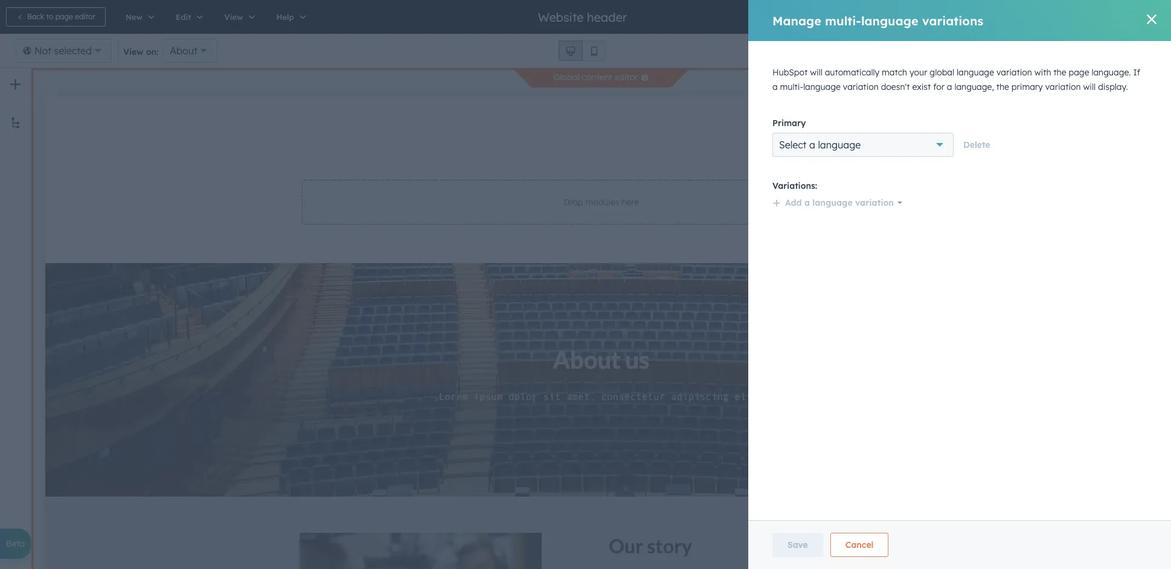 Task type: locate. For each thing, give the bounding box(es) containing it.
2 to from the left
[[1112, 12, 1119, 21]]

variations:
[[773, 181, 817, 192]]

page right back
[[55, 12, 73, 21]]

language right add
[[813, 198, 853, 208]]

to for back
[[46, 12, 53, 21]]

autosaved button
[[956, 10, 1014, 24], [969, 10, 1014, 24]]

view on:
[[123, 47, 158, 57]]

variation down select a language "popup button"
[[855, 198, 894, 208]]

assets
[[1127, 12, 1149, 21]]

0 horizontal spatial editor
[[75, 12, 95, 21]]

0 horizontal spatial to
[[46, 12, 53, 21]]

exist
[[912, 82, 931, 92]]

editor
[[75, 12, 95, 21], [615, 72, 638, 83]]

1 vertical spatial page
[[1069, 67, 1090, 78]]

will
[[810, 67, 823, 78], [1084, 82, 1096, 92]]

website
[[538, 9, 584, 24]]

delete
[[964, 140, 991, 150]]

variation inside add a language variation 'popup button'
[[855, 198, 894, 208]]

0 vertical spatial page
[[55, 12, 73, 21]]

manage multi-language variations dialog
[[749, 0, 1171, 570]]

a right 'select'
[[810, 139, 816, 151]]

1 horizontal spatial the
[[1054, 67, 1067, 78]]

language for select a language
[[818, 139, 861, 151]]

language inside "popup button"
[[818, 139, 861, 151]]

page left language.
[[1069, 67, 1090, 78]]

language,
[[955, 82, 994, 92]]

the right with
[[1054, 67, 1067, 78]]

will right hubspot
[[810, 67, 823, 78]]

language up match
[[861, 13, 919, 28]]

to right back
[[46, 12, 53, 21]]

save button
[[773, 533, 823, 558]]

multi- down hubspot
[[780, 82, 803, 92]]

a down hubspot
[[773, 82, 778, 92]]

0 vertical spatial editor
[[75, 12, 95, 21]]

group containing publish to
[[1075, 7, 1159, 27]]

page inside hubspot will automatically match your global language variation with the page language. if a multi-language variation doesn't exist for a language, the primary variation will display.
[[1069, 67, 1090, 78]]

beta
[[6, 539, 25, 550]]

a
[[773, 82, 778, 92], [947, 82, 952, 92], [810, 139, 816, 151], [805, 198, 810, 208]]

about
[[170, 45, 197, 57]]

group
[[1075, 7, 1159, 27], [559, 40, 607, 61], [1121, 40, 1159, 61]]

a right for
[[947, 82, 952, 92]]

select a language
[[779, 139, 861, 151]]

the left primary
[[997, 82, 1009, 92]]

0 horizontal spatial page
[[55, 12, 73, 21]]

to left 6
[[1112, 12, 1119, 21]]

1 vertical spatial the
[[997, 82, 1009, 92]]

primary
[[773, 118, 806, 129]]

0 vertical spatial multi-
[[825, 13, 861, 28]]

automatically
[[825, 67, 880, 78]]

1 autosaved button from the left
[[956, 10, 1014, 24]]

1 horizontal spatial page
[[1069, 67, 1090, 78]]

website header
[[538, 9, 627, 24]]

6
[[1121, 12, 1125, 21]]

select
[[779, 139, 807, 151]]

global
[[554, 72, 580, 83]]

doesn't
[[881, 82, 910, 92]]

multi- right manage
[[825, 13, 861, 28]]

editor inside button
[[75, 12, 95, 21]]

cancel button
[[831, 533, 889, 558]]

language
[[861, 13, 919, 28], [957, 67, 994, 78], [803, 82, 841, 92], [818, 139, 861, 151], [813, 198, 853, 208]]

editor right content
[[615, 72, 638, 83]]

to inside group
[[1112, 12, 1119, 21]]

the
[[1054, 67, 1067, 78], [997, 82, 1009, 92]]

autosaved
[[969, 11, 1014, 22]]

variation
[[997, 67, 1032, 78], [843, 82, 879, 92], [1046, 82, 1081, 92], [855, 198, 894, 208]]

language inside 'popup button'
[[813, 198, 853, 208]]

primary
[[1012, 82, 1043, 92]]

variation up primary
[[997, 67, 1032, 78]]

language for manage multi-language variations
[[861, 13, 919, 28]]

language down automatically
[[803, 82, 841, 92]]

publish
[[1086, 12, 1110, 21]]

2 autosaved button from the left
[[969, 10, 1014, 24]]

1 to from the left
[[46, 12, 53, 21]]

editor up selected at the left of page
[[75, 12, 95, 21]]

page
[[55, 12, 73, 21], [1069, 67, 1090, 78]]

match
[[882, 67, 907, 78]]

back
[[27, 12, 44, 21]]

1 vertical spatial will
[[1084, 82, 1096, 92]]

1 horizontal spatial to
[[1112, 12, 1119, 21]]

to
[[46, 12, 53, 21], [1112, 12, 1119, 21]]

select a language button
[[773, 133, 954, 157]]

multi-
[[825, 13, 861, 28], [780, 82, 803, 92]]

language right 'select'
[[818, 139, 861, 151]]

to inside button
[[46, 12, 53, 21]]

add a language variation button
[[773, 195, 954, 211]]

0 horizontal spatial the
[[997, 82, 1009, 92]]

1 horizontal spatial will
[[1084, 82, 1096, 92]]

1 vertical spatial multi-
[[780, 82, 803, 92]]

manage
[[773, 13, 822, 28]]

0 vertical spatial the
[[1054, 67, 1067, 78]]

not
[[34, 45, 52, 57]]

beta button
[[0, 529, 31, 559]]

language for add a language variation
[[813, 198, 853, 208]]

multi- inside hubspot will automatically match your global language variation with the page language. if a multi-language variation doesn't exist for a language, the primary variation will display.
[[780, 82, 803, 92]]

1 vertical spatial editor
[[615, 72, 638, 83]]

a inside "popup button"
[[810, 139, 816, 151]]

0 horizontal spatial multi-
[[780, 82, 803, 92]]

on:
[[146, 47, 158, 57]]

about button
[[163, 39, 217, 63]]

global content editor
[[554, 72, 638, 83]]

will left display.
[[1084, 82, 1096, 92]]

0 vertical spatial will
[[810, 67, 823, 78]]

a right add
[[805, 198, 810, 208]]

selected
[[54, 45, 92, 57]]



Task type: describe. For each thing, give the bounding box(es) containing it.
delete button
[[964, 138, 991, 152]]

1 horizontal spatial editor
[[615, 72, 638, 83]]

view
[[123, 47, 144, 57]]

to for publish
[[1112, 12, 1119, 21]]

language.
[[1092, 67, 1131, 78]]

a inside 'popup button'
[[805, 198, 810, 208]]

with
[[1035, 67, 1051, 78]]

manage multi-language variations
[[773, 13, 984, 28]]

preview
[[1031, 12, 1058, 21]]

publish to 6 assets
[[1086, 12, 1149, 21]]

back to page editor
[[27, 12, 95, 21]]

not selected
[[34, 45, 92, 57]]

hubspot will automatically match your global language variation with the page language. if a multi-language variation doesn't exist for a language, the primary variation will display.
[[773, 67, 1141, 92]]

add
[[785, 198, 802, 208]]

preview button
[[1021, 7, 1068, 27]]

variations
[[922, 13, 984, 28]]

your
[[910, 67, 928, 78]]

variation down automatically
[[843, 82, 879, 92]]

page inside button
[[55, 12, 73, 21]]

hubspot
[[773, 67, 808, 78]]

cancel
[[846, 540, 874, 551]]

variation down with
[[1046, 82, 1081, 92]]

not selected button
[[16, 39, 112, 63]]

save
[[788, 540, 808, 551]]

add a language variation
[[785, 198, 894, 208]]

header
[[587, 9, 627, 24]]

back to page editor button
[[6, 7, 106, 27]]

if
[[1134, 67, 1141, 78]]

global
[[930, 67, 955, 78]]

for
[[934, 82, 945, 92]]

primary element
[[773, 133, 1147, 157]]

display.
[[1098, 82, 1128, 92]]

0 horizontal spatial will
[[810, 67, 823, 78]]

language up "language," at the right top of page
[[957, 67, 994, 78]]

content
[[582, 72, 612, 83]]

close image
[[1147, 14, 1157, 24]]

1 horizontal spatial multi-
[[825, 13, 861, 28]]



Task type: vqa. For each thing, say whether or not it's contained in the screenshot.
Editor to the top
yes



